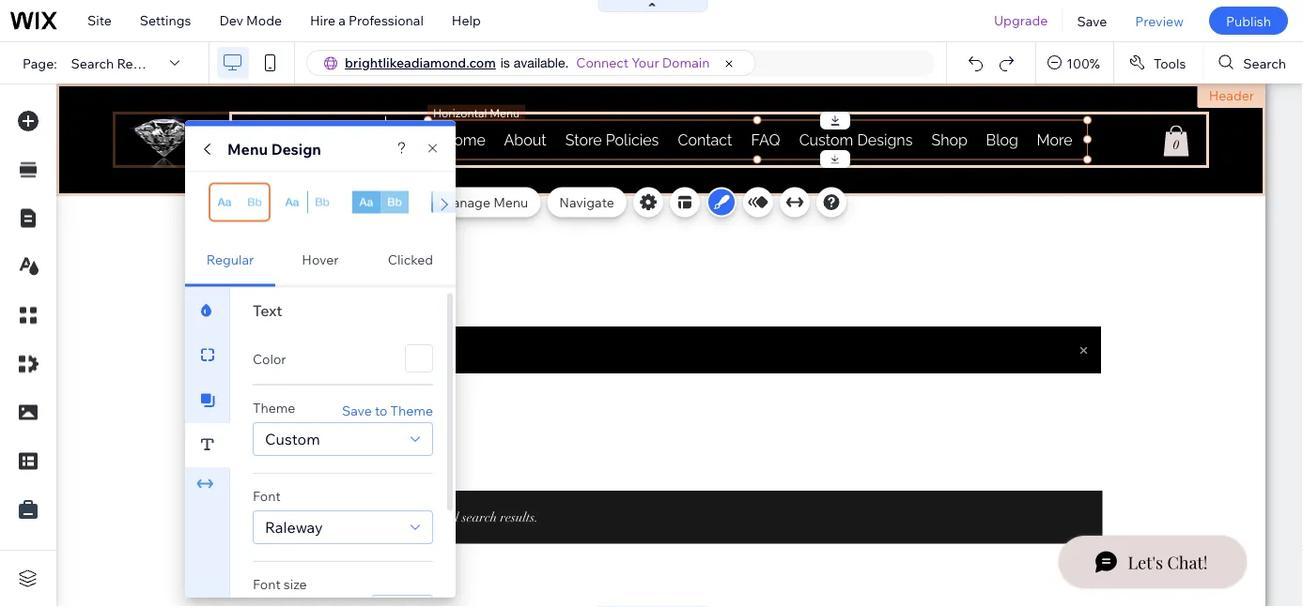 Task type: locate. For each thing, give the bounding box(es) containing it.
theme up custom in the bottom of the page
[[253, 400, 295, 416]]

is available. connect your domain
[[501, 54, 710, 71]]

regular
[[206, 252, 254, 268]]

menu right manage
[[493, 194, 528, 210]]

preview
[[1135, 12, 1184, 29]]

navigate
[[559, 194, 614, 210]]

2
[[278, 170, 285, 184]]

1 horizontal spatial theme
[[390, 402, 433, 419]]

1 vertical spatial font
[[253, 576, 281, 593]]

custom
[[265, 430, 320, 449]]

save for save
[[1077, 12, 1107, 29]]

preview button
[[1121, 0, 1198, 41]]

0 vertical spatial font
[[253, 488, 281, 505]]

design
[[271, 140, 321, 158]]

hire
[[310, 12, 336, 29]]

1 horizontal spatial save
[[1077, 12, 1107, 29]]

2 search from the left
[[1243, 55, 1286, 71]]

search down site
[[71, 55, 114, 71]]

0 horizontal spatial search
[[71, 55, 114, 71]]

manage menu
[[441, 194, 528, 210]]

available.
[[514, 55, 569, 70]]

publish button
[[1209, 7, 1288, 35]]

0 vertical spatial save
[[1077, 12, 1107, 29]]

search down 'publish'
[[1243, 55, 1286, 71]]

2 font from the top
[[253, 576, 281, 593]]

save button
[[1063, 0, 1121, 41]]

font left "size"
[[253, 576, 281, 593]]

menu design
[[227, 140, 321, 158]]

dev
[[219, 12, 243, 29]]

clicked
[[388, 252, 433, 268]]

0 horizontal spatial save
[[342, 402, 372, 419]]

column
[[235, 170, 276, 184]]

1 search from the left
[[71, 55, 114, 71]]

publish
[[1226, 12, 1271, 29]]

a
[[338, 12, 346, 29]]

save to theme
[[342, 402, 433, 419]]

save
[[1077, 12, 1107, 29], [342, 402, 372, 419]]

0 horizontal spatial menu
[[227, 140, 268, 158]]

dev mode
[[219, 12, 282, 29]]

size
[[284, 576, 307, 593]]

menu up column
[[227, 140, 268, 158]]

domain
[[662, 54, 710, 71]]

save left to
[[342, 402, 372, 419]]

1 vertical spatial save
[[342, 402, 372, 419]]

1 horizontal spatial search
[[1243, 55, 1286, 71]]

menu
[[227, 140, 268, 158], [493, 194, 528, 210]]

raleway
[[265, 518, 323, 537]]

is
[[501, 55, 510, 70]]

font
[[253, 488, 281, 505], [253, 576, 281, 593]]

1 font from the top
[[253, 488, 281, 505]]

theme
[[253, 400, 295, 416], [390, 402, 433, 419]]

results
[[117, 55, 162, 71]]

header
[[1209, 87, 1254, 104]]

search inside button
[[1243, 55, 1286, 71]]

100%
[[1067, 55, 1100, 71]]

font up "raleway"
[[253, 488, 281, 505]]

brightlikeadiamond.com
[[345, 54, 496, 71]]

site
[[87, 12, 112, 29]]

connect
[[576, 54, 629, 71]]

color
[[253, 350, 286, 367]]

save up 100%
[[1077, 12, 1107, 29]]

theme right to
[[390, 402, 433, 419]]

save for save to theme
[[342, 402, 372, 419]]

1 horizontal spatial menu
[[493, 194, 528, 210]]

search
[[71, 55, 114, 71], [1243, 55, 1286, 71]]

save inside button
[[1077, 12, 1107, 29]]



Task type: describe. For each thing, give the bounding box(es) containing it.
hire a professional
[[310, 12, 424, 29]]

tools button
[[1114, 42, 1203, 84]]

1 vertical spatial menu
[[493, 194, 528, 210]]

search for search
[[1243, 55, 1286, 71]]

help
[[452, 12, 481, 29]]

mode
[[246, 12, 282, 29]]

search for search results
[[71, 55, 114, 71]]

hover
[[302, 252, 339, 268]]

professional
[[349, 12, 424, 29]]

column 2
[[235, 170, 285, 184]]

manage
[[441, 194, 490, 210]]

0 vertical spatial menu
[[227, 140, 268, 158]]

upgrade
[[994, 12, 1048, 29]]

0 horizontal spatial theme
[[253, 400, 295, 416]]

to
[[375, 402, 387, 419]]

search button
[[1204, 42, 1303, 84]]

tools
[[1154, 55, 1186, 71]]

your
[[632, 54, 659, 71]]

font size
[[253, 576, 307, 593]]

text
[[253, 301, 282, 320]]

font for font
[[253, 488, 281, 505]]

settings
[[140, 12, 191, 29]]

search results
[[71, 55, 162, 71]]

font for font size
[[253, 576, 281, 593]]

100% button
[[1037, 42, 1113, 84]]



Task type: vqa. For each thing, say whether or not it's contained in the screenshot.
EDIT
no



